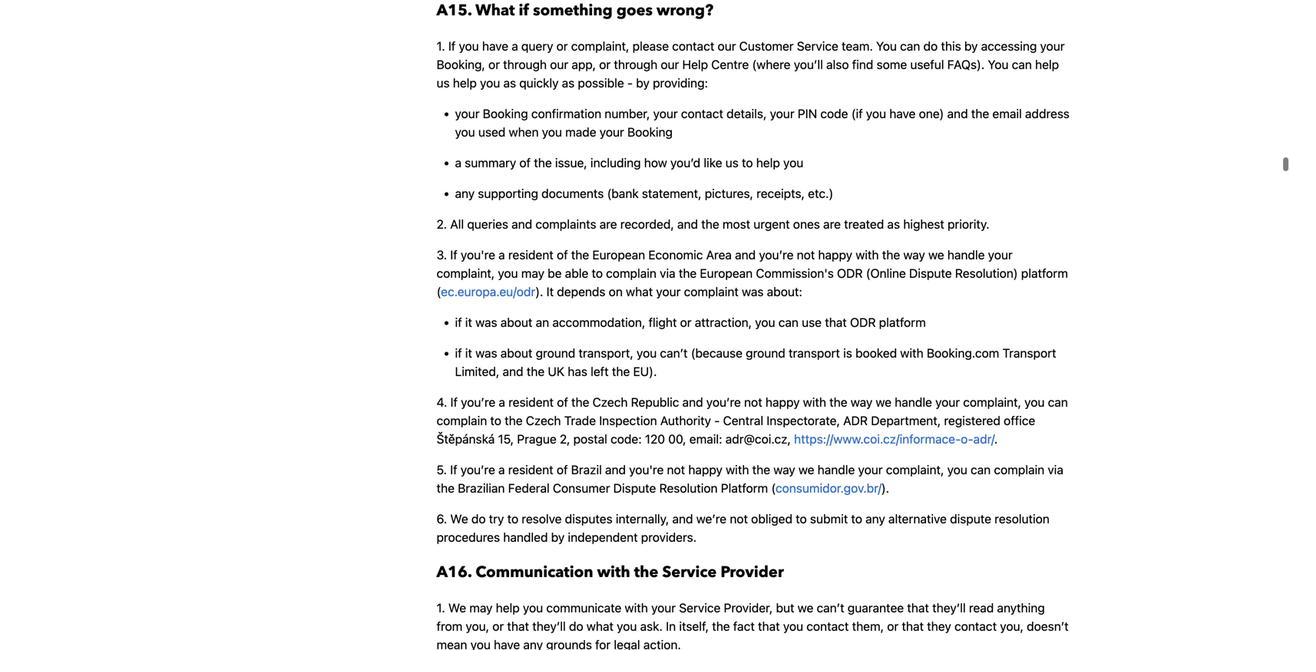 Task type: vqa. For each thing, say whether or not it's contained in the screenshot.


Task type: describe. For each thing, give the bounding box(es) containing it.
to right like
[[742, 156, 753, 170]]

it for if it was about an accommodation, flight or attraction, you can use that odr platform
[[465, 315, 472, 330]]

we for 1.
[[449, 601, 466, 616]]

the down "5."
[[437, 481, 455, 496]]

not inside 4. if you're a resident of the czech republic and you're not happy with the way we handle your complaint, you can complain to the czech trade inspection authority - central inspectorate, adr department, registered office štěpánská 15, prague 2, postal code: 120 00, email: adr@coi.cz,
[[745, 395, 763, 410]]

platform inside 3. if you're a resident of the european economic area and you're not happy with the way we handle your complaint, you may be able to complain via the european commission's odr (online dispute resolution) platform (
[[1022, 266, 1069, 281]]

a16.
[[437, 562, 472, 584]]

way inside 4. if you're a resident of the czech republic and you're not happy with the way we handle your complaint, you can complain to the czech trade inspection authority - central inspectorate, adr department, registered office štěpánská 15, prague 2, postal code: 120 00, email: adr@coi.cz,
[[851, 395, 873, 410]]

that left they
[[902, 620, 924, 634]]

or up possible
[[599, 57, 611, 72]]

service inside 1. we may help you communicate with your service provider, but we can't guarantee that they'll read anything from you, or that they'll do what you ask. in itself, the fact that you contact them, or that they contact you, doesn't mean you have any grounds for legal action.
[[679, 601, 721, 616]]

1 vertical spatial european
[[700, 266, 753, 281]]

the right left
[[612, 365, 630, 379]]

highest
[[904, 217, 945, 232]]

contact inside your booking confirmation number, your contact details, your pin code (if you have one) and the email address you used when you made your booking
[[681, 106, 724, 121]]

you down but
[[784, 620, 804, 634]]

1 horizontal spatial czech
[[593, 395, 628, 410]]

about:
[[767, 285, 803, 299]]

0 vertical spatial was
[[742, 285, 764, 299]]

the up 'able'
[[571, 248, 589, 262]]

0 vertical spatial booking
[[483, 106, 528, 121]]

you down confirmation
[[542, 125, 562, 140]]

by inside 6. we do try to resolve disputes internally, and we're not obliged to submit to any alternative dispute resolution procedures handled by independent providers.
[[551, 531, 565, 545]]

transport,
[[579, 346, 634, 361]]

quickly
[[520, 76, 559, 90]]

or right query
[[557, 39, 568, 53]]

booked
[[856, 346, 897, 361]]

we inside 3. if you're a resident of the european economic area and you're not happy with the way we handle your complaint, you may be able to complain via the european commission's odr (online dispute resolution) platform (
[[929, 248, 945, 262]]

or right them,
[[888, 620, 899, 634]]

via inside 5. if you're a resident of brazil and you're not happy with the way we handle your complaint, you can complain via the brazilian federal consumer dispute resolution platform (
[[1048, 463, 1064, 478]]

and inside "if it was about ground transport, you can't (because ground transport is booked with booking.com transport limited, and the uk has left the eu)."
[[503, 365, 524, 379]]

that down communication
[[507, 620, 529, 634]]

the up "adr"
[[830, 395, 848, 410]]

details,
[[727, 106, 767, 121]]

1 through from the left
[[503, 57, 547, 72]]

1 horizontal spatial booking
[[628, 125, 673, 140]]

how
[[644, 156, 668, 170]]

and inside 6. we do try to resolve disputes internally, and we're not obliged to submit to any alternative dispute resolution procedures handled by independent providers.
[[673, 512, 693, 527]]

1 you, from the left
[[466, 620, 490, 634]]

to right try
[[508, 512, 519, 527]]

3.
[[437, 248, 447, 262]]

booking,
[[437, 57, 485, 72]]

internally,
[[616, 512, 669, 527]]

the up platform
[[753, 463, 771, 478]]

if it was about ground transport, you can't (because ground transport is booked with booking.com transport limited, and the uk has left the eu).
[[455, 346, 1057, 379]]

providing:
[[653, 76, 708, 90]]

1 horizontal spatial as
[[562, 76, 575, 90]]

to right submit on the right bottom of the page
[[852, 512, 863, 527]]

complaint, inside 3. if you're a resident of the european economic area and you're not happy with the way we handle your complaint, you may be able to complain via the european commission's odr (online dispute resolution) platform (
[[437, 266, 495, 281]]

1 are from the left
[[600, 217, 617, 232]]

(if
[[852, 106, 863, 121]]

recorded,
[[621, 217, 674, 232]]

1 vertical spatial platform
[[879, 315, 926, 330]]

customer
[[740, 39, 794, 53]]

have inside your booking confirmation number, your contact details, your pin code (if you have one) and the email address you used when you made your booking
[[890, 106, 916, 121]]

complaint, inside 4. if you're a resident of the czech republic and you're not happy with the way we handle your complaint, you can complain to the czech trade inspection authority - central inspectorate, adr department, registered office štěpánská 15, prague 2, postal code: 120 00, email: adr@coi.cz,
[[964, 395, 1022, 410]]

can't inside "if it was about ground transport, you can't (because ground transport is booked with booking.com transport limited, and the uk has left the eu)."
[[660, 346, 688, 361]]

goes
[[617, 0, 653, 21]]

of for and
[[557, 463, 568, 478]]

1 vertical spatial czech
[[526, 414, 561, 428]]

attraction,
[[695, 315, 752, 330]]

you down booking, in the top of the page
[[480, 76, 500, 90]]

obliged
[[752, 512, 793, 527]]

help inside 1. we may help you communicate with your service provider, but we can't guarantee that they'll read anything from you, or that they'll do what you ask. in itself, the fact that you contact them, or that they contact you, doesn't mean you have any grounds for legal action.
[[496, 601, 520, 616]]

the inside 1. we may help you communicate with your service provider, but we can't guarantee that they'll read anything from you, or that they'll do what you ask. in itself, the fact that you contact them, or that they contact you, doesn't mean you have any grounds for legal action.
[[712, 620, 730, 634]]

any inside 1. we may help you communicate with your service provider, but we can't guarantee that they'll read anything from you, or that they'll do what you ask. in itself, the fact that you contact them, or that they contact you, doesn't mean you have any grounds for legal action.
[[524, 638, 543, 651]]

complain inside 5. if you're a resident of brazil and you're not happy with the way we handle your complaint, you can complain via the brazilian federal consumer dispute resolution platform (
[[995, 463, 1045, 478]]

urgent
[[754, 217, 790, 232]]

them,
[[853, 620, 884, 634]]

can inside 4. if you're a resident of the czech republic and you're not happy with the way we handle your complaint, you can complain to the czech trade inspection authority - central inspectorate, adr department, registered office štěpánská 15, prague 2, postal code: 120 00, email: adr@coi.cz,
[[1048, 395, 1069, 410]]

resolution
[[660, 481, 718, 496]]

contact inside '1. if you have a query or complaint, please contact our customer service team. you can do this by accessing your booking, or through our app, or through our help centre (where you'll also find some useful faqs). you can help us help you as quickly as possible - by providing:'
[[672, 39, 715, 53]]

submit
[[810, 512, 848, 527]]

0 vertical spatial by
[[965, 39, 978, 53]]

1 vertical spatial odr
[[851, 315, 876, 330]]

procedures
[[437, 531, 500, 545]]

brazil
[[571, 463, 602, 478]]

statement,
[[642, 186, 702, 201]]

us inside '1. if you have a query or complaint, please contact our customer service team. you can do this by accessing your booking, or through our app, or through our help centre (where you'll also find some useful faqs). you can help us help you as quickly as possible - by providing:'
[[437, 76, 450, 90]]

that up they
[[908, 601, 930, 616]]

a15. what if something goes wrong?
[[437, 0, 714, 21]]

do inside '1. if you have a query or complaint, please contact our customer service team. you can do this by accessing your booking, or through our app, or through our help centre (where you'll also find some useful faqs). you can help us help you as quickly as possible - by providing:'
[[924, 39, 938, 53]]

you're inside 5. if you're a resident of brazil and you're not happy with the way we handle your complaint, you can complain via the brazilian federal consumer dispute resolution platform (
[[629, 463, 664, 478]]

0 vertical spatial if
[[519, 0, 529, 21]]

). for consumidor.gov.br/
[[882, 481, 890, 496]]

to inside 4. if you're a resident of the czech republic and you're not happy with the way we handle your complaint, you can complain to the czech trade inspection authority - central inspectorate, adr department, registered office štěpánská 15, prague 2, postal code: 120 00, email: adr@coi.cz,
[[491, 414, 502, 428]]

via inside 3. if you're a resident of the european economic area and you're not happy with the way we handle your complaint, you may be able to complain via the european commission's odr (online dispute resolution) platform (
[[660, 266, 676, 281]]

provider
[[721, 562, 784, 584]]

4.
[[437, 395, 447, 410]]

of for european
[[557, 248, 568, 262]]

alternative
[[889, 512, 947, 527]]

you're up central
[[707, 395, 741, 410]]

a inside '1. if you have a query or complaint, please contact our customer service team. you can do this by accessing your booking, or through our app, or through our help centre (where you'll also find some useful faqs). you can help us help you as quickly as possible - by providing:'
[[512, 39, 518, 53]]

if for 3.
[[450, 248, 458, 262]]

booking.com
[[927, 346, 1000, 361]]

https://www.coi.cz/informace-o-adr/ link
[[794, 432, 995, 447]]

treated
[[844, 217, 885, 232]]

centre
[[712, 57, 749, 72]]

adr
[[844, 414, 868, 428]]

complaints
[[536, 217, 597, 232]]

have inside 1. we may help you communicate with your service provider, but we can't guarantee that they'll read anything from you, or that they'll do what you ask. in itself, the fact that you contact them, or that they contact you, doesn't mean you have any grounds for legal action.
[[494, 638, 520, 651]]

that right use
[[825, 315, 847, 330]]

with inside "if it was about ground transport, you can't (because ground transport is booked with booking.com transport limited, and the uk has left the eu)."
[[901, 346, 924, 361]]

the left uk
[[527, 365, 545, 379]]

dispute inside 5. if you're a resident of brazil and you're not happy with the way we handle your complaint, you can complain via the brazilian federal consumer dispute resolution platform (
[[614, 481, 656, 496]]

your inside 5. if you're a resident of brazil and you're not happy with the way we handle your complaint, you can complain via the brazilian federal consumer dispute resolution platform (
[[859, 463, 883, 478]]

0 horizontal spatial they'll
[[533, 620, 566, 634]]

and inside 3. if you're a resident of the european economic area and you're not happy with the way we handle your complaint, you may be able to complain via the european commission's odr (online dispute resolution) platform (
[[735, 248, 756, 262]]

consumidor.gov.br/ link
[[776, 481, 882, 496]]

your down number,
[[600, 125, 625, 140]]

eu).
[[633, 365, 657, 379]]

postal
[[574, 432, 608, 447]]

platform
[[721, 481, 768, 496]]

find
[[853, 57, 874, 72]]

(where
[[752, 57, 791, 72]]

summary
[[465, 156, 516, 170]]

can left use
[[779, 315, 799, 330]]

of down when
[[520, 156, 531, 170]]

way inside 5. if you're a resident of brazil and you're not happy with the way we handle your complaint, you can complain via the brazilian federal consumer dispute resolution platform (
[[774, 463, 796, 478]]

transport
[[789, 346, 840, 361]]

the up trade
[[572, 395, 590, 410]]

receipts,
[[757, 186, 805, 201]]

you inside 4. if you're a resident of the czech republic and you're not happy with the way we handle your complaint, you can complain to the czech trade inspection authority - central inspectorate, adr department, registered office štěpánská 15, prague 2, postal code: 120 00, email: adr@coi.cz,
[[1025, 395, 1045, 410]]

doesn't
[[1027, 620, 1069, 634]]

you inside "if it was about ground transport, you can't (because ground transport is booked with booking.com transport limited, and the uk has left the eu)."
[[637, 346, 657, 361]]

or right booking, in the top of the page
[[489, 57, 500, 72]]

adr@coi.cz,
[[726, 432, 791, 447]]

contact down read
[[955, 620, 997, 634]]

may inside 3. if you're a resident of the european economic area and you're not happy with the way we handle your complaint, you may be able to complain via the european commission's odr (online dispute resolution) platform (
[[522, 266, 545, 281]]

able
[[565, 266, 589, 281]]

the inside your booking confirmation number, your contact details, your pin code (if you have one) and the email address you used when you made your booking
[[972, 106, 990, 121]]

with inside 5. if you're a resident of brazil and you're not happy with the way we handle your complaint, you can complain via the brazilian federal consumer dispute resolution platform (
[[726, 463, 749, 478]]

consumidor.gov.br/ ).
[[776, 481, 890, 496]]

1 horizontal spatial what
[[626, 285, 653, 299]]

and inside 5. if you're a resident of brazil and you're not happy with the way we handle your complaint, you can complain via the brazilian federal consumer dispute resolution platform (
[[605, 463, 626, 478]]

the left issue,
[[534, 156, 552, 170]]

contact left them,
[[807, 620, 849, 634]]

help down accessing
[[1036, 57, 1060, 72]]

complain inside 4. if you're a resident of the czech republic and you're not happy with the way we handle your complaint, you can complain to the czech trade inspection authority - central inspectorate, adr department, registered office štěpánská 15, prague 2, postal code: 120 00, email: adr@coi.cz,
[[437, 414, 487, 428]]

email:
[[690, 432, 723, 447]]

not inside 6. we do try to resolve disputes internally, and we're not obliged to submit to any alternative dispute resolution procedures handled by independent providers.
[[730, 512, 748, 527]]

was for transport,
[[476, 346, 498, 361]]

a15.
[[437, 0, 472, 21]]

area
[[707, 248, 732, 262]]

the up (online
[[883, 248, 901, 262]]

number,
[[605, 106, 650, 121]]

you up legal
[[617, 620, 637, 634]]

handle inside 3. if you're a resident of the european economic area and you're not happy with the way we handle your complaint, you may be able to complain via the european commission's odr (online dispute resolution) platform (
[[948, 248, 985, 262]]

if for if it was about ground transport, you can't (because ground transport is booked with booking.com transport limited, and the uk has left the eu).
[[455, 346, 462, 361]]

resident for federal
[[508, 463, 554, 478]]

resolve
[[522, 512, 562, 527]]

your inside '1. if you have a query or complaint, please contact our customer service team. you can do this by accessing your booking, or through our app, or through our help centre (where you'll also find some useful faqs). you can help us help you as quickly as possible - by providing:'
[[1041, 39, 1065, 53]]

1 vertical spatial service
[[663, 562, 717, 584]]

a for 4.
[[499, 395, 505, 410]]

one)
[[919, 106, 945, 121]]

you're down limited, on the bottom of page
[[461, 395, 496, 410]]

3. if you're a resident of the european economic area and you're not happy with the way we handle your complaint, you may be able to complain via the european commission's odr (online dispute resolution) platform (
[[437, 248, 1069, 299]]

the down providers.
[[634, 562, 659, 584]]

have inside '1. if you have a query or complaint, please contact our customer service team. you can do this by accessing your booking, or through our app, or through our help centre (where you'll also find some useful faqs). you can help us help you as quickly as possible - by providing:'
[[482, 39, 509, 53]]

your booking confirmation number, your contact details, your pin code (if you have one) and the email address you used when you made your booking
[[455, 106, 1070, 140]]

you down the about: at the right of the page
[[756, 315, 776, 330]]

republic
[[631, 395, 679, 410]]

that down but
[[758, 620, 780, 634]]

and down supporting
[[512, 217, 533, 232]]

1 horizontal spatial by
[[636, 76, 650, 90]]

handle inside 4. if you're a resident of the czech republic and you're not happy with the way we handle your complaint, you can complain to the czech trade inspection authority - central inspectorate, adr department, registered office štěpánská 15, prague 2, postal code: 120 00, email: adr@coi.cz,
[[895, 395, 933, 410]]

but
[[776, 601, 795, 616]]

can up useful
[[901, 39, 921, 53]]

1 horizontal spatial you
[[988, 57, 1009, 72]]

please
[[633, 39, 669, 53]]

help up receipts,
[[757, 156, 780, 170]]

if for 1.
[[449, 39, 456, 53]]

a for 3.
[[499, 248, 505, 262]]

the left 'most'
[[702, 217, 720, 232]]

- inside 4. if you're a resident of the czech republic and you're not happy with the way we handle your complaint, you can complain to the czech trade inspection authority - central inspectorate, adr department, registered office štěpánská 15, prague 2, postal code: 120 00, email: adr@coi.cz,
[[715, 414, 720, 428]]

15,
[[498, 432, 514, 447]]

happy inside 4. if you're a resident of the czech republic and you're not happy with the way we handle your complaint, you can complain to the czech trade inspection authority - central inspectorate, adr department, registered office štěpánská 15, prague 2, postal code: 120 00, email: adr@coi.cz,
[[766, 395, 800, 410]]

your up used
[[455, 106, 480, 121]]

2. all queries and complaints are recorded, and the most urgent ones are treated as highest priority.
[[437, 217, 990, 232]]

you right mean at the left
[[471, 638, 491, 651]]

federal
[[508, 481, 550, 496]]

useful
[[911, 57, 945, 72]]

way inside 3. if you're a resident of the european economic area and you're not happy with the way we handle your complaint, you may be able to complain via the european commission's odr (online dispute resolution) platform (
[[904, 248, 926, 262]]

the down economic
[[679, 266, 697, 281]]

may inside 1. we may help you communicate with your service provider, but we can't guarantee that they'll read anything from you, or that they'll do what you ask. in itself, the fact that you contact them, or that they contact you, doesn't mean you have any grounds for legal action.
[[470, 601, 493, 616]]

with down independent on the left bottom
[[597, 562, 631, 584]]

handle inside 5. if you're a resident of brazil and you're not happy with the way we handle your complaint, you can complain via the brazilian federal consumer dispute resolution platform (
[[818, 463, 855, 478]]

is
[[844, 346, 853, 361]]

dispute inside 3. if you're a resident of the european economic area and you're not happy with the way we handle your complaint, you may be able to complain via the european commission's odr (online dispute resolution) platform (
[[910, 266, 952, 281]]

a left summary
[[455, 156, 462, 170]]

4. if you're a resident of the czech republic and you're not happy with the way we handle your complaint, you can complain to the czech trade inspection authority - central inspectorate, adr department, registered office štěpánská 15, prague 2, postal code: 120 00, email: adr@coi.cz,
[[437, 395, 1069, 447]]

the up 15, at the bottom left of page
[[505, 414, 523, 428]]

you left used
[[455, 125, 475, 140]]

https://www.coi.cz/informace-
[[794, 432, 961, 447]]

and inside your booking confirmation number, your contact details, your pin code (if you have one) and the email address you used when you made your booking
[[948, 106, 969, 121]]

can down accessing
[[1012, 57, 1032, 72]]

0 horizontal spatial as
[[504, 76, 516, 90]]

guarantee
[[848, 601, 904, 616]]

this
[[941, 39, 962, 53]]

and up economic
[[678, 217, 698, 232]]

complain inside 3. if you're a resident of the european economic area and you're not happy with the way we handle your complaint, you may be able to complain via the european commission's odr (online dispute resolution) platform (
[[606, 266, 657, 281]]

.
[[995, 432, 998, 447]]

we inside 4. if you're a resident of the czech republic and you're not happy with the way we handle your complaint, you can complain to the czech trade inspection authority - central inspectorate, adr department, registered office štěpánská 15, prague 2, postal code: 120 00, email: adr@coi.cz,
[[876, 395, 892, 410]]

itself,
[[679, 620, 709, 634]]

(because
[[691, 346, 743, 361]]

you up booking, in the top of the page
[[459, 39, 479, 53]]

all
[[450, 217, 464, 232]]

120
[[645, 432, 665, 447]]

email
[[993, 106, 1022, 121]]

we inside 1. we may help you communicate with your service provider, but we can't guarantee that they'll read anything from you, or that they'll do what you ask. in itself, the fact that you contact them, or that they contact you, doesn't mean you have any grounds for legal action.
[[798, 601, 814, 616]]

you inside 5. if you're a resident of brazil and you're not happy with the way we handle your complaint, you can complain via the brazilian federal consumer dispute resolution platform (
[[948, 463, 968, 478]]

your down providing:
[[654, 106, 678, 121]]

2 ground from the left
[[746, 346, 786, 361]]

you'd
[[671, 156, 701, 170]]

something
[[533, 0, 613, 21]]

help
[[683, 57, 708, 72]]

(bank
[[607, 186, 639, 201]]

from
[[437, 620, 463, 634]]

complaint, inside '1. if you have a query or complaint, please contact our customer service team. you can do this by accessing your booking, or through our app, or through our help centre (where you'll also find some useful faqs). you can help us help you as quickly as possible - by providing:'
[[571, 39, 630, 53]]



Task type: locate. For each thing, give the bounding box(es) containing it.
mean
[[437, 638, 467, 651]]

can't left guarantee
[[817, 601, 845, 616]]

to up 15, at the bottom left of page
[[491, 414, 502, 428]]

or right from
[[493, 620, 504, 634]]

you down communication
[[523, 601, 543, 616]]

odr left (online
[[837, 266, 863, 281]]

can't
[[660, 346, 688, 361], [817, 601, 845, 616]]

with inside 4. if you're a resident of the czech republic and you're not happy with the way we handle your complaint, you can complain to the czech trade inspection authority - central inspectorate, adr department, registered office štěpánská 15, prague 2, postal code: 120 00, email: adr@coi.cz,
[[803, 395, 827, 410]]

team.
[[842, 39, 873, 53]]

1 horizontal spatial -
[[715, 414, 720, 428]]

if for 4.
[[451, 395, 458, 410]]

2 horizontal spatial our
[[718, 39, 736, 53]]

european
[[593, 248, 646, 262], [700, 266, 753, 281]]

a inside 4. if you're a resident of the czech republic and you're not happy with the way we handle your complaint, you can complain to the czech trade inspection authority - central inspectorate, adr department, registered office štěpánská 15, prague 2, postal code: 120 00, email: adr@coi.cz,
[[499, 395, 505, 410]]

we inside 5. if you're a resident of brazil and you're not happy with the way we handle your complaint, you can complain via the brazilian federal consumer dispute resolution platform (
[[799, 463, 815, 478]]

about down ec.europa.eu/odr link at the top left of page
[[501, 346, 533, 361]]

office
[[1004, 414, 1036, 428]]

platform up booked
[[879, 315, 926, 330]]

2 horizontal spatial by
[[965, 39, 978, 53]]

). left it at the top left
[[536, 285, 544, 299]]

0 horizontal spatial dispute
[[614, 481, 656, 496]]

communication
[[476, 562, 594, 584]]

0 vertical spatial ).
[[536, 285, 544, 299]]

resident inside 3. if you're a resident of the european economic area and you're not happy with the way we handle your complaint, you may be able to complain via the european commission's odr (online dispute resolution) platform (
[[509, 248, 554, 262]]

0 horizontal spatial via
[[660, 266, 676, 281]]

1 vertical spatial handle
[[895, 395, 933, 410]]

1 horizontal spatial ground
[[746, 346, 786, 361]]

complaint, inside 5. if you're a resident of brazil and you're not happy with the way we handle your complaint, you can complain via the brazilian federal consumer dispute resolution platform (
[[886, 463, 945, 478]]

1 vertical spatial can't
[[817, 601, 845, 616]]

).
[[536, 285, 544, 299], [882, 481, 890, 496]]

about inside "if it was about ground transport, you can't (because ground transport is booked with booking.com transport limited, and the uk has left the eu)."
[[501, 346, 533, 361]]

2 horizontal spatial handle
[[948, 248, 985, 262]]

was inside "if it was about ground transport, you can't (because ground transport is booked with booking.com transport limited, and the uk has left the eu)."
[[476, 346, 498, 361]]

your up the flight
[[656, 285, 681, 299]]

transport
[[1003, 346, 1057, 361]]

be
[[548, 266, 562, 281]]

anything
[[998, 601, 1045, 616]]

we down highest
[[929, 248, 945, 262]]

central
[[723, 414, 764, 428]]

0 horizontal spatial are
[[600, 217, 617, 232]]

if inside "if it was about ground transport, you can't (because ground transport is booked with booking.com transport limited, and the uk has left the eu)."
[[455, 346, 462, 361]]

0 vertical spatial dispute
[[910, 266, 952, 281]]

us right like
[[726, 156, 739, 170]]

0 horizontal spatial european
[[593, 248, 646, 262]]

you up ec.europa.eu/odr link at the top left of page
[[498, 266, 518, 281]]

1 horizontal spatial dispute
[[910, 266, 952, 281]]

0 vertical spatial they'll
[[933, 601, 966, 616]]

issue,
[[555, 156, 588, 170]]

you down o-
[[948, 463, 968, 478]]

0 vertical spatial it
[[465, 315, 472, 330]]

can't down the flight
[[660, 346, 688, 361]]

use
[[802, 315, 822, 330]]

service inside '1. if you have a query or complaint, please contact our customer service team. you can do this by accessing your booking, or through our app, or through our help centre (where you'll also find some useful faqs). you can help us help you as quickly as possible - by providing:'
[[797, 39, 839, 53]]

0 horizontal spatial any
[[455, 186, 475, 201]]

0 vertical spatial service
[[797, 39, 839, 53]]

0 vertical spatial way
[[904, 248, 926, 262]]

0 horizontal spatial our
[[550, 57, 569, 72]]

1 horizontal spatial our
[[661, 57, 679, 72]]

on
[[609, 285, 623, 299]]

0 horizontal spatial ).
[[536, 285, 544, 299]]

you up eu).
[[637, 346, 657, 361]]

you're inside 5. if you're a resident of brazil and you're not happy with the way we handle your complaint, you can complain via the brazilian federal consumer dispute resolution platform (
[[461, 463, 495, 478]]

2 horizontal spatial happy
[[819, 248, 853, 262]]

you inside 3. if you're a resident of the european economic area and you're not happy with the way we handle your complaint, you may be able to complain via the european commission's odr (online dispute resolution) platform (
[[498, 266, 518, 281]]

way down adr@coi.cz,
[[774, 463, 796, 478]]

ec.europa.eu/odr link
[[441, 285, 536, 299]]

dispute up the internally,
[[614, 481, 656, 496]]

with right booked
[[901, 346, 924, 361]]

your right accessing
[[1041, 39, 1065, 53]]

0 horizontal spatial you,
[[466, 620, 490, 634]]

a inside 3. if you're a resident of the european economic area and you're not happy with the way we handle your complaint, you may be able to complain via the european commission's odr (online dispute resolution) platform (
[[499, 248, 505, 262]]

complaint, up app,
[[571, 39, 630, 53]]

0 horizontal spatial platform
[[879, 315, 926, 330]]

your up registered
[[936, 395, 960, 410]]

happy inside 5. if you're a resident of brazil and you're not happy with the way we handle your complaint, you can complain via the brazilian federal consumer dispute resolution platform (
[[689, 463, 723, 478]]

1 vertical spatial complain
[[437, 414, 487, 428]]

ask.
[[640, 620, 663, 634]]

a summary of the issue, including how you'd like us to help you
[[455, 156, 804, 170]]

0 vertical spatial resident
[[509, 248, 554, 262]]

was
[[742, 285, 764, 299], [476, 315, 498, 330], [476, 346, 498, 361]]

do inside 6. we do try to resolve disputes internally, and we're not obliged to submit to any alternative dispute resolution procedures handled by independent providers.
[[472, 512, 486, 527]]

not up commission's
[[797, 248, 815, 262]]

(online
[[866, 266, 906, 281]]

we up consumidor.gov.br/ link at the right bottom of page
[[799, 463, 815, 478]]

0 horizontal spatial do
[[472, 512, 486, 527]]

with inside 3. if you're a resident of the european economic area and you're not happy with the way we handle your complaint, you may be able to complain via the european commission's odr (online dispute resolution) platform (
[[856, 248, 879, 262]]

can't inside 1. we may help you communicate with your service provider, but we can't guarantee that they'll read anything from you, or that they'll do what you ask. in itself, the fact that you contact them, or that they contact you, doesn't mean you have any grounds for legal action.
[[817, 601, 845, 616]]

through down 'please'
[[614, 57, 658, 72]]

our left app,
[[550, 57, 569, 72]]

you're down the queries at left
[[461, 248, 496, 262]]

our up centre
[[718, 39, 736, 53]]

if
[[449, 39, 456, 53], [450, 248, 458, 262], [451, 395, 458, 410], [450, 463, 458, 478]]

about for ground
[[501, 346, 533, 361]]

). for ec.europa.eu/odr
[[536, 285, 544, 299]]

1 vertical spatial way
[[851, 395, 873, 410]]

0 vertical spatial via
[[660, 266, 676, 281]]

depends
[[557, 285, 606, 299]]

booking up used
[[483, 106, 528, 121]]

resident up prague
[[509, 395, 554, 410]]

0 horizontal spatial complain
[[437, 414, 487, 428]]

has
[[568, 365, 588, 379]]

you're inside 3. if you're a resident of the european economic area and you're not happy with the way we handle your complaint, you may be able to complain via the european commission's odr (online dispute resolution) platform (
[[759, 248, 794, 262]]

complain
[[606, 266, 657, 281], [437, 414, 487, 428], [995, 463, 1045, 478]]

complain up the ec.europa.eu/odr ). it depends on what your complaint was about:
[[606, 266, 657, 281]]

and up providers.
[[673, 512, 693, 527]]

way down highest
[[904, 248, 926, 262]]

what
[[626, 285, 653, 299], [587, 620, 614, 634]]

0 horizontal spatial booking
[[483, 106, 528, 121]]

inspection
[[599, 414, 657, 428]]

service up you'll
[[797, 39, 839, 53]]

your inside 3. if you're a resident of the european economic area and you're not happy with the way we handle your complaint, you may be able to complain via the european commission's odr (online dispute resolution) platform (
[[989, 248, 1013, 262]]

resident up be
[[509, 248, 554, 262]]

if inside 5. if you're a resident of brazil and you're not happy with the way we handle your complaint, you can complain via the brazilian federal consumer dispute resolution platform (
[[450, 463, 458, 478]]

0 vertical spatial do
[[924, 39, 938, 53]]

a left query
[[512, 39, 518, 53]]

made
[[566, 125, 597, 140]]

0 horizontal spatial us
[[437, 76, 450, 90]]

1. if you have a query or complaint, please contact our customer service team. you can do this by accessing your booking, or through our app, or through our help centre (where you'll also find some useful faqs). you can help us help you as quickly as possible - by providing:
[[437, 39, 1065, 90]]

you
[[459, 39, 479, 53], [480, 76, 500, 90], [867, 106, 887, 121], [455, 125, 475, 140], [542, 125, 562, 140], [784, 156, 804, 170], [498, 266, 518, 281], [756, 315, 776, 330], [637, 346, 657, 361], [1025, 395, 1045, 410], [948, 463, 968, 478], [523, 601, 543, 616], [617, 620, 637, 634], [784, 620, 804, 634], [471, 638, 491, 651]]

you're down 120
[[629, 463, 664, 478]]

have right mean at the left
[[494, 638, 520, 651]]

0 vertical spatial have
[[482, 39, 509, 53]]

or
[[557, 39, 568, 53], [489, 57, 500, 72], [599, 57, 611, 72], [680, 315, 692, 330], [493, 620, 504, 634], [888, 620, 899, 634]]

2 1. from the top
[[437, 601, 445, 616]]

you right (if
[[867, 106, 887, 121]]

2 vertical spatial was
[[476, 346, 498, 361]]

of left brazil
[[557, 463, 568, 478]]

do
[[924, 39, 938, 53], [472, 512, 486, 527], [569, 620, 584, 634]]

of inside 5. if you're a resident of brazil and you're not happy with the way we handle your complaint, you can complain via the brazilian federal consumer dispute resolution platform (
[[557, 463, 568, 478]]

for
[[596, 638, 611, 651]]

1 horizontal spatial you,
[[1001, 620, 1024, 634]]

czech up inspection
[[593, 395, 628, 410]]

or right the flight
[[680, 315, 692, 330]]

when
[[509, 125, 539, 140]]

2.
[[437, 217, 447, 232]]

platform right resolution)
[[1022, 266, 1069, 281]]

2 vertical spatial have
[[494, 638, 520, 651]]

what
[[476, 0, 515, 21]]

( inside 5. if you're a resident of brazil and you're not happy with the way we handle your complaint, you can complain via the brazilian federal consumer dispute resolution platform (
[[772, 481, 776, 496]]

0 vertical spatial you
[[877, 39, 897, 53]]

we for 6.
[[451, 512, 468, 527]]

dispute
[[950, 512, 992, 527]]

0 horizontal spatial through
[[503, 57, 547, 72]]

via up the resolution
[[1048, 463, 1064, 478]]

0 vertical spatial -
[[628, 76, 633, 90]]

0 vertical spatial may
[[522, 266, 545, 281]]

with inside 1. we may help you communicate with your service provider, but we can't guarantee that they'll read anything from you, or that they'll do what you ask. in itself, the fact that you contact them, or that they contact you, doesn't mean you have any grounds for legal action.
[[625, 601, 648, 616]]

as
[[504, 76, 516, 90], [562, 76, 575, 90], [888, 217, 900, 232]]

resident inside 5. if you're a resident of brazil and you're not happy with the way we handle your complaint, you can complain via the brazilian federal consumer dispute resolution platform (
[[508, 463, 554, 478]]

0 vertical spatial handle
[[948, 248, 985, 262]]

2 you, from the left
[[1001, 620, 1024, 634]]

1 vertical spatial -
[[715, 414, 720, 428]]

european up the ec.europa.eu/odr ). it depends on what your complaint was about:
[[593, 248, 646, 262]]

1 horizontal spatial they'll
[[933, 601, 966, 616]]

contact down providing:
[[681, 106, 724, 121]]

it
[[465, 315, 472, 330], [465, 346, 472, 361]]

1 vertical spatial by
[[636, 76, 650, 90]]

you up receipts,
[[784, 156, 804, 170]]

about
[[501, 315, 533, 330], [501, 346, 533, 361]]

we inside 1. we may help you communicate with your service provider, but we can't guarantee that they'll read anything from you, or that they'll do what you ask. in itself, the fact that you contact them, or that they contact you, doesn't mean you have any grounds for legal action.
[[449, 601, 466, 616]]

- up email:
[[715, 414, 720, 428]]

0 vertical spatial european
[[593, 248, 646, 262]]

about for an
[[501, 315, 533, 330]]

any inside 6. we do try to resolve disputes internally, and we're not obliged to submit to any alternative dispute resolution procedures handled by independent providers.
[[866, 512, 886, 527]]

1 horizontal spatial ).
[[882, 481, 890, 496]]

1 horizontal spatial can't
[[817, 601, 845, 616]]

it for if it was about ground transport, you can't (because ground transport is booked with booking.com transport limited, and the uk has left the eu).
[[465, 346, 472, 361]]

service
[[797, 39, 839, 53], [663, 562, 717, 584], [679, 601, 721, 616]]

1. inside 1. we may help you communicate with your service provider, but we can't guarantee that they'll read anything from you, or that they'll do what you ask. in itself, the fact that you contact them, or that they contact you, doesn't mean you have any grounds for legal action.
[[437, 601, 445, 616]]

1 vertical spatial booking
[[628, 125, 673, 140]]

if for if it was about an accommodation, flight or attraction, you can use that odr platform
[[455, 315, 462, 330]]

1 horizontal spatial complain
[[606, 266, 657, 281]]

inspectorate,
[[767, 414, 840, 428]]

a inside 5. if you're a resident of brazil and you're not happy with the way we handle your complaint, you can complain via the brazilian federal consumer dispute resolution platform (
[[499, 463, 505, 478]]

0 horizontal spatial you
[[877, 39, 897, 53]]

your
[[1041, 39, 1065, 53], [455, 106, 480, 121], [654, 106, 678, 121], [770, 106, 795, 121], [600, 125, 625, 140], [989, 248, 1013, 262], [656, 285, 681, 299], [936, 395, 960, 410], [859, 463, 883, 478], [652, 601, 676, 616]]

2 about from the top
[[501, 346, 533, 361]]

- inside '1. if you have a query or complaint, please contact our customer service team. you can do this by accessing your booking, or through our app, or through our help centre (where you'll also find some useful faqs). you can help us help you as quickly as possible - by providing:'
[[628, 76, 633, 90]]

we're
[[697, 512, 727, 527]]

0 horizontal spatial you're
[[461, 248, 496, 262]]

you'll
[[794, 57, 824, 72]]

your inside 1. we may help you communicate with your service provider, but we can't guarantee that they'll read anything from you, or that they'll do what you ask. in itself, the fact that you contact them, or that they contact you, doesn't mean you have any grounds for legal action.
[[652, 601, 676, 616]]

you're
[[759, 248, 794, 262], [461, 395, 496, 410], [707, 395, 741, 410], [461, 463, 495, 478]]

may down a16.
[[470, 601, 493, 616]]

2 through from the left
[[614, 57, 658, 72]]

1. for 1. we may help you communicate with your service provider, but we can't guarantee that they'll read anything from you, or that they'll do what you ask. in itself, the fact that you contact them, or that they contact you, doesn't mean you have any grounds for legal action.
[[437, 601, 445, 616]]

it inside "if it was about ground transport, you can't (because ground transport is booked with booking.com transport limited, and the uk has left the eu)."
[[465, 346, 472, 361]]

with up (online
[[856, 248, 879, 262]]

to left submit on the right bottom of the page
[[796, 512, 807, 527]]

(
[[437, 285, 441, 299], [772, 481, 776, 496]]

odr inside 3. if you're a resident of the european economic area and you're not happy with the way we handle your complaint, you may be able to complain via the european commission's odr (online dispute resolution) platform (
[[837, 266, 863, 281]]

faqs).
[[948, 57, 985, 72]]

complaint, up ec.europa.eu/odr link at the top left of page
[[437, 266, 495, 281]]

ground
[[536, 346, 576, 361], [746, 346, 786, 361]]

0 vertical spatial us
[[437, 76, 450, 90]]

2 horizontal spatial as
[[888, 217, 900, 232]]

0 horizontal spatial way
[[774, 463, 796, 478]]

if up booking, in the top of the page
[[449, 39, 456, 53]]

of for czech
[[557, 395, 568, 410]]

to
[[742, 156, 753, 170], [592, 266, 603, 281], [491, 414, 502, 428], [508, 512, 519, 527], [796, 512, 807, 527], [852, 512, 863, 527]]

2 vertical spatial service
[[679, 601, 721, 616]]

if inside 3. if you're a resident of the european economic area and you're not happy with the way we handle your complaint, you may be able to complain via the european commission's odr (online dispute resolution) platform (
[[450, 248, 458, 262]]

0 horizontal spatial czech
[[526, 414, 561, 428]]

1 horizontal spatial via
[[1048, 463, 1064, 478]]

if for 5.
[[450, 463, 458, 478]]

ec.europa.eu/odr
[[441, 285, 536, 299]]

1 horizontal spatial through
[[614, 57, 658, 72]]

2,
[[560, 432, 570, 447]]

if
[[519, 0, 529, 21], [455, 315, 462, 330], [455, 346, 462, 361]]

( right platform
[[772, 481, 776, 496]]

1 horizontal spatial platform
[[1022, 266, 1069, 281]]

6. we do try to resolve disputes internally, and we're not obliged to submit to any alternative dispute resolution procedures handled by independent providers.
[[437, 512, 1050, 545]]

resident up federal
[[508, 463, 554, 478]]

left
[[591, 365, 609, 379]]

do left try
[[472, 512, 486, 527]]

not inside 5. if you're a resident of brazil and you're not happy with the way we handle your complaint, you can complain via the brazilian federal consumer dispute resolution platform (
[[667, 463, 685, 478]]

to inside 3. if you're a resident of the european economic area and you're not happy with the way we handle your complaint, you may be able to complain via the european commission's odr (online dispute resolution) platform (
[[592, 266, 603, 281]]

to right 'able'
[[592, 266, 603, 281]]

and right limited, on the bottom of page
[[503, 365, 524, 379]]

handle up consumidor.gov.br/ ). on the right bottom
[[818, 463, 855, 478]]

1 horizontal spatial way
[[851, 395, 873, 410]]

2 vertical spatial do
[[569, 620, 584, 634]]

0 vertical spatial we
[[451, 512, 468, 527]]

0 vertical spatial platform
[[1022, 266, 1069, 281]]

complaint, up registered
[[964, 395, 1022, 410]]

1 vertical spatial have
[[890, 106, 916, 121]]

1 about from the top
[[501, 315, 533, 330]]

resident for able
[[509, 248, 554, 262]]

we inside 6. we do try to resolve disputes internally, and we're not obliged to submit to any alternative dispute resolution procedures handled by independent providers.
[[451, 512, 468, 527]]

also
[[827, 57, 849, 72]]

platform
[[1022, 266, 1069, 281], [879, 315, 926, 330]]

1 vertical spatial what
[[587, 620, 614, 634]]

if right the "what"
[[519, 0, 529, 21]]

can inside 5. if you're a resident of brazil and you're not happy with the way we handle your complaint, you can complain via the brazilian federal consumer dispute resolution platform (
[[971, 463, 991, 478]]

by down "resolve"
[[551, 531, 565, 545]]

1 vertical spatial ).
[[882, 481, 890, 496]]

have left one)
[[890, 106, 916, 121]]

( inside 3. if you're a resident of the european economic area and you're not happy with the way we handle your complaint, you may be able to complain via the european commission's odr (online dispute resolution) platform (
[[437, 285, 441, 299]]

are
[[600, 217, 617, 232], [824, 217, 841, 232]]

are right 'ones'
[[824, 217, 841, 232]]

1 horizontal spatial (
[[772, 481, 776, 496]]

some
[[877, 57, 908, 72]]

complaint,
[[571, 39, 630, 53], [437, 266, 495, 281], [964, 395, 1022, 410], [886, 463, 945, 478]]

5.
[[437, 463, 447, 478]]

of inside 4. if you're a resident of the czech republic and you're not happy with the way we handle your complaint, you can complain to the czech trade inspection authority - central inspectorate, adr department, registered office štěpánská 15, prague 2, postal code: 120 00, email: adr@coi.cz,
[[557, 395, 568, 410]]

0 horizontal spatial by
[[551, 531, 565, 545]]

not right we're
[[730, 512, 748, 527]]

do inside 1. we may help you communicate with your service provider, but we can't guarantee that they'll read anything from you, or that they'll do what you ask. in itself, the fact that you contact them, or that they contact you, doesn't mean you have any grounds for legal action.
[[569, 620, 584, 634]]

they'll
[[933, 601, 966, 616], [533, 620, 566, 634]]

through down query
[[503, 57, 547, 72]]

providers.
[[641, 531, 697, 545]]

1 vertical spatial may
[[470, 601, 493, 616]]

resident inside 4. if you're a resident of the czech republic and you're not happy with the way we handle your complaint, you can complain to the czech trade inspection authority - central inspectorate, adr department, registered office štěpánská 15, prague 2, postal code: 120 00, email: adr@coi.cz,
[[509, 395, 554, 410]]

help
[[1036, 57, 1060, 72], [453, 76, 477, 90], [757, 156, 780, 170], [496, 601, 520, 616]]

they
[[927, 620, 952, 634]]

a for 5.
[[499, 463, 505, 478]]

0 horizontal spatial handle
[[818, 463, 855, 478]]

if up limited, on the bottom of page
[[455, 346, 462, 361]]

with up ask.
[[625, 601, 648, 616]]

0 vertical spatial can't
[[660, 346, 688, 361]]

help down booking, in the top of the page
[[453, 76, 477, 90]]

consumer
[[553, 481, 610, 496]]

we up department,
[[876, 395, 892, 410]]

you're
[[461, 248, 496, 262], [629, 463, 664, 478]]

via
[[660, 266, 676, 281], [1048, 463, 1064, 478]]

happy inside 3. if you're a resident of the european economic area and you're not happy with the way we handle your complaint, you may be able to complain via the european commission's odr (online dispute resolution) platform (
[[819, 248, 853, 262]]

by up number,
[[636, 76, 650, 90]]

was for accommodation,
[[476, 315, 498, 330]]

2 horizontal spatial complain
[[995, 463, 1045, 478]]

uk
[[548, 365, 565, 379]]

and inside 4. if you're a resident of the czech republic and you're not happy with the way we handle your complaint, you can complain to the czech trade inspection authority - central inspectorate, adr department, registered office štěpánská 15, prague 2, postal code: 120 00, email: adr@coi.cz,
[[683, 395, 703, 410]]

2 it from the top
[[465, 346, 472, 361]]

handled
[[503, 531, 548, 545]]

code
[[821, 106, 849, 121]]

1 vertical spatial if
[[455, 315, 462, 330]]

of inside 3. if you're a resident of the european economic area and you're not happy with the way we handle your complaint, you may be able to complain via the european commission's odr (online dispute resolution) platform (
[[557, 248, 568, 262]]

resolution
[[995, 512, 1050, 527]]

1. inside '1. if you have a query or complaint, please contact our customer service team. you can do this by accessing your booking, or through our app, or through our help centre (where you'll also find some useful faqs). you can help us help you as quickly as possible - by providing:'
[[437, 39, 445, 53]]

can down adr/
[[971, 463, 991, 478]]

your left 'pin'
[[770, 106, 795, 121]]

2 vertical spatial way
[[774, 463, 796, 478]]

resident for the
[[509, 395, 554, 410]]

2 are from the left
[[824, 217, 841, 232]]

1. up from
[[437, 601, 445, 616]]

0 horizontal spatial -
[[628, 76, 633, 90]]

1 1. from the top
[[437, 39, 445, 53]]

complaint
[[684, 285, 739, 299]]

not inside 3. if you're a resident of the european economic area and you're not happy with the way we handle your complaint, you may be able to complain via the european commission's odr (online dispute resolution) platform (
[[797, 248, 815, 262]]

commission's
[[756, 266, 834, 281]]

handle up resolution)
[[948, 248, 985, 262]]

can down transport
[[1048, 395, 1069, 410]]

1 vertical spatial 1.
[[437, 601, 445, 616]]

1 it from the top
[[465, 315, 472, 330]]

you're inside 3. if you're a resident of the european economic area and you're not happy with the way we handle your complaint, you may be able to complain via the european commission's odr (online dispute resolution) platform (
[[461, 248, 496, 262]]

and right brazil
[[605, 463, 626, 478]]

if inside '1. if you have a query or complaint, please contact our customer service team. you can do this by accessing your booking, or through our app, or through our help centre (where you'll also find some useful faqs). you can help us help you as quickly as possible - by providing:'
[[449, 39, 456, 53]]

what inside 1. we may help you communicate with your service provider, but we can't guarantee that they'll read anything from you, or that they'll do what you ask. in itself, the fact that you contact them, or that they contact you, doesn't mean you have any grounds for legal action.
[[587, 620, 614, 634]]

1 ground from the left
[[536, 346, 576, 361]]

if inside 4. if you're a resident of the czech republic and you're not happy with the way we handle your complaint, you can complain to the czech trade inspection authority - central inspectorate, adr department, registered office štěpánská 15, prague 2, postal code: 120 00, email: adr@coi.cz,
[[451, 395, 458, 410]]

you down accessing
[[988, 57, 1009, 72]]

2 horizontal spatial do
[[924, 39, 938, 53]]

service down providers.
[[663, 562, 717, 584]]

1 horizontal spatial us
[[726, 156, 739, 170]]

2 vertical spatial any
[[524, 638, 543, 651]]

any
[[455, 186, 475, 201], [866, 512, 886, 527], [524, 638, 543, 651]]

and right area in the right top of the page
[[735, 248, 756, 262]]

1 horizontal spatial do
[[569, 620, 584, 634]]

1 horizontal spatial are
[[824, 217, 841, 232]]

1 vertical spatial they'll
[[533, 620, 566, 634]]

1. for 1. if you have a query or complaint, please contact our customer service team. you can do this by accessing your booking, or through our app, or through our help centre (where you'll also find some useful faqs). you can help us help you as quickly as possible - by providing:
[[437, 39, 445, 53]]

if right 4.
[[451, 395, 458, 410]]

1 vertical spatial about
[[501, 346, 533, 361]]

1 horizontal spatial happy
[[766, 395, 800, 410]]

complain down .
[[995, 463, 1045, 478]]

may left be
[[522, 266, 545, 281]]

ones
[[794, 217, 820, 232]]

happy up inspectorate,
[[766, 395, 800, 410]]

1 horizontal spatial handle
[[895, 395, 933, 410]]

1 horizontal spatial european
[[700, 266, 753, 281]]

your inside 4. if you're a resident of the czech republic and you're not happy with the way we handle your complaint, you can complain to the czech trade inspection authority - central inspectorate, adr department, registered office štěpánská 15, prague 2, postal code: 120 00, email: adr@coi.cz,
[[936, 395, 960, 410]]

pin
[[798, 106, 818, 121]]

independent
[[568, 531, 638, 545]]

1 vertical spatial it
[[465, 346, 472, 361]]

0 vertical spatial you're
[[461, 248, 496, 262]]

1. we may help you communicate with your service provider, but we can't guarantee that they'll read anything from you, or that they'll do what you ask. in itself, the fact that you contact them, or that they contact you, doesn't mean you have any grounds for legal action.
[[437, 601, 1069, 651]]

that
[[825, 315, 847, 330], [908, 601, 930, 616], [507, 620, 529, 634], [758, 620, 780, 634], [902, 620, 924, 634]]

we
[[451, 512, 468, 527], [449, 601, 466, 616]]

resolution)
[[956, 266, 1018, 281]]

grounds
[[546, 638, 592, 651]]



